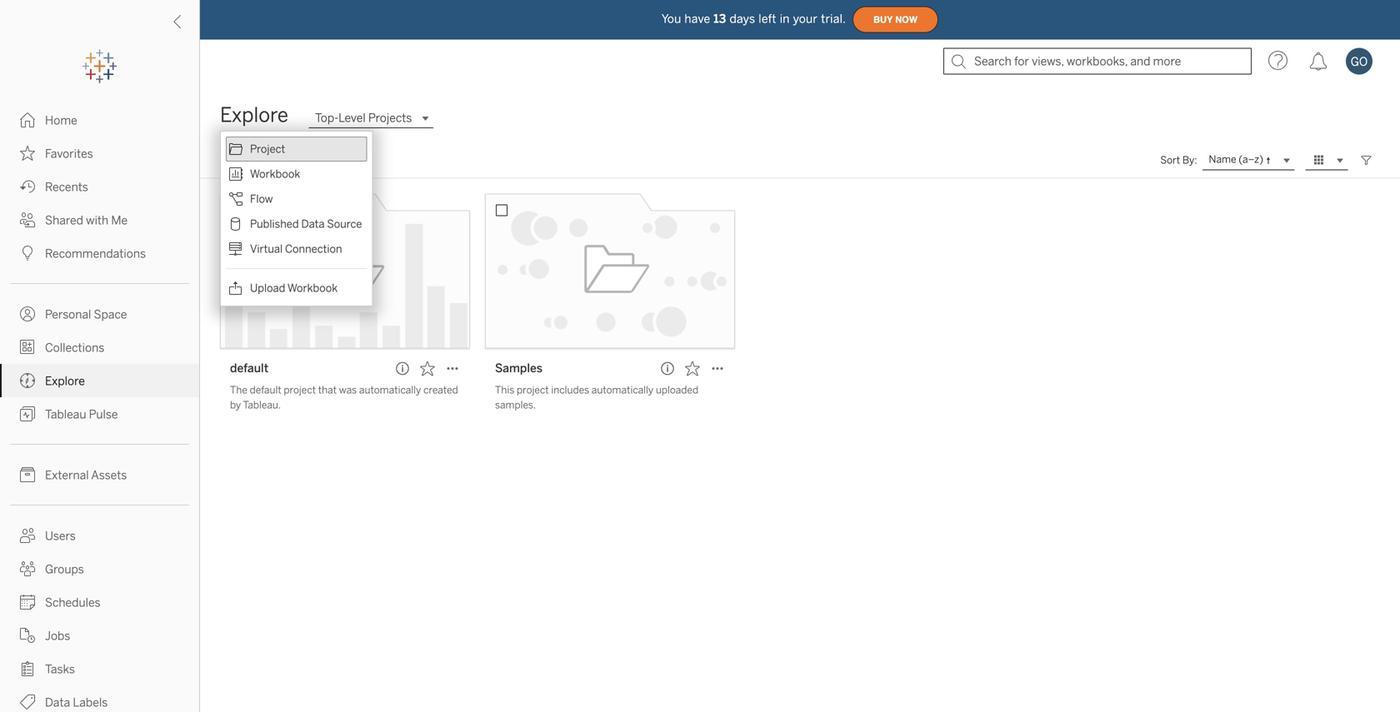 Task type: describe. For each thing, give the bounding box(es) containing it.
labels
[[73, 696, 108, 710]]

trial.
[[821, 12, 846, 26]]

menu containing project
[[221, 132, 372, 306]]

schedules
[[45, 596, 100, 610]]

recommendations link
[[0, 237, 199, 270]]

recents
[[45, 180, 88, 194]]

buy now button
[[853, 7, 938, 33]]

tasks
[[45, 663, 75, 677]]

created
[[423, 385, 458, 397]]

project
[[250, 143, 285, 156]]

select
[[308, 155, 338, 167]]

home
[[45, 114, 77, 128]]

this project includes automatically uploaded samples.
[[495, 385, 698, 412]]

0 vertical spatial default
[[230, 362, 268, 376]]

main navigation. press the up and down arrow keys to access links. element
[[0, 103, 199, 713]]

was
[[339, 385, 357, 397]]

tableau pulse
[[45, 408, 118, 422]]

external assets
[[45, 469, 127, 483]]

1 horizontal spatial data
[[301, 218, 325, 231]]

in
[[780, 12, 790, 26]]

sort
[[1160, 155, 1180, 167]]

project menu item
[[226, 137, 367, 162]]

explore inside main navigation. press the up and down arrow keys to access links. element
[[45, 375, 85, 388]]

top-level projects button
[[308, 109, 434, 129]]

select all
[[308, 155, 352, 167]]

jobs link
[[0, 619, 199, 653]]

tableau.
[[243, 400, 281, 412]]

you have 13 days left in your trial.
[[662, 12, 846, 26]]

virtual
[[250, 243, 283, 256]]

personal
[[45, 308, 91, 322]]

by
[[230, 400, 241, 412]]

sort by:
[[1160, 155, 1197, 167]]

published
[[250, 218, 299, 231]]

left
[[759, 12, 776, 26]]

automatically inside the default project that was automatically created by tableau.
[[359, 385, 421, 397]]

source
[[327, 218, 362, 231]]

jobs
[[45, 630, 70, 643]]

connection
[[285, 243, 342, 256]]

your
[[793, 12, 818, 26]]

users link
[[0, 519, 199, 553]]

shared with me link
[[0, 203, 199, 237]]

name (a–z)
[[1209, 154, 1263, 166]]

name (a–z) button
[[1202, 151, 1295, 171]]

select all button
[[297, 151, 363, 171]]

navigation panel element
[[0, 50, 199, 713]]

favorites
[[45, 147, 93, 161]]

published data source
[[250, 218, 362, 231]]

that
[[318, 385, 337, 397]]

projects
[[368, 112, 412, 125]]

all
[[340, 155, 352, 167]]

space
[[94, 308, 127, 322]]

favorites link
[[0, 137, 199, 170]]

buy
[[873, 15, 893, 25]]

this
[[495, 385, 514, 397]]

external assets link
[[0, 458, 199, 492]]

new
[[238, 155, 259, 167]]

groups link
[[0, 553, 199, 586]]

tasks link
[[0, 653, 199, 686]]

tableau pulse link
[[0, 398, 199, 431]]

recommendations
[[45, 247, 146, 261]]



Task type: locate. For each thing, give the bounding box(es) containing it.
schedules link
[[0, 586, 199, 619]]

1 horizontal spatial automatically
[[592, 385, 654, 397]]

the
[[230, 385, 247, 397]]

project
[[284, 385, 316, 397], [517, 385, 549, 397]]

me
[[111, 214, 128, 228]]

default image
[[220, 194, 470, 349]]

0 horizontal spatial automatically
[[359, 385, 421, 397]]

data labels
[[45, 696, 108, 710]]

the default project that was automatically created by tableau.
[[230, 385, 458, 412]]

1 horizontal spatial project
[[517, 385, 549, 397]]

have
[[685, 12, 710, 26]]

level
[[338, 112, 366, 125]]

workbook down the connection
[[287, 282, 338, 295]]

personal space link
[[0, 298, 199, 331]]

1 horizontal spatial explore
[[220, 104, 288, 128]]

uploaded
[[656, 385, 698, 397]]

top-
[[315, 112, 338, 125]]

0 vertical spatial workbook
[[250, 168, 300, 181]]

external
[[45, 469, 89, 483]]

0 horizontal spatial explore
[[45, 375, 85, 388]]

workbook down project
[[250, 168, 300, 181]]

name
[[1209, 154, 1236, 166]]

0 horizontal spatial project
[[284, 385, 316, 397]]

recents link
[[0, 170, 199, 203]]

personal space
[[45, 308, 127, 322]]

data up the connection
[[301, 218, 325, 231]]

top-level projects
[[315, 112, 412, 125]]

project left that
[[284, 385, 316, 397]]

automatically inside this project includes automatically uploaded samples.
[[592, 385, 654, 397]]

explore
[[220, 104, 288, 128], [45, 375, 85, 388]]

pulse
[[89, 408, 118, 422]]

flow
[[250, 193, 273, 206]]

shared with me
[[45, 214, 128, 228]]

with
[[86, 214, 108, 228]]

upload
[[250, 282, 285, 295]]

default inside the default project that was automatically created by tableau.
[[250, 385, 281, 397]]

users
[[45, 530, 76, 543]]

samples image
[[485, 194, 735, 349]]

project inside this project includes automatically uploaded samples.
[[517, 385, 549, 397]]

home link
[[0, 103, 199, 137]]

default up the
[[230, 362, 268, 376]]

groups
[[45, 563, 84, 577]]

0 vertical spatial explore
[[220, 104, 288, 128]]

shared
[[45, 214, 83, 228]]

includes
[[551, 385, 589, 397]]

project up samples.
[[517, 385, 549, 397]]

13
[[714, 12, 726, 26]]

automatically
[[359, 385, 421, 397], [592, 385, 654, 397]]

by:
[[1182, 155, 1197, 167]]

days
[[730, 12, 755, 26]]

Search for views, workbooks, and more text field
[[943, 48, 1252, 75]]

now
[[895, 15, 918, 25]]

2 project from the left
[[517, 385, 549, 397]]

explore link
[[0, 364, 199, 398]]

automatically right 'was' at the left of page
[[359, 385, 421, 397]]

2 automatically from the left
[[592, 385, 654, 397]]

tableau
[[45, 408, 86, 422]]

0 vertical spatial data
[[301, 218, 325, 231]]

project inside the default project that was automatically created by tableau.
[[284, 385, 316, 397]]

automatically right includes
[[592, 385, 654, 397]]

buy now
[[873, 15, 918, 25]]

0 horizontal spatial data
[[45, 696, 70, 710]]

default up tableau.
[[250, 385, 281, 397]]

1 vertical spatial data
[[45, 696, 70, 710]]

1 vertical spatial workbook
[[287, 282, 338, 295]]

you
[[662, 12, 681, 26]]

1 vertical spatial default
[[250, 385, 281, 397]]

upload workbook
[[250, 282, 338, 295]]

1 vertical spatial explore
[[45, 375, 85, 388]]

data labels link
[[0, 686, 199, 713]]

assets
[[91, 469, 127, 483]]

default
[[230, 362, 268, 376], [250, 385, 281, 397]]

workbook
[[250, 168, 300, 181], [287, 282, 338, 295]]

explore up tableau
[[45, 375, 85, 388]]

new button
[[220, 151, 287, 171]]

(a–z)
[[1239, 154, 1263, 166]]

collections
[[45, 341, 104, 355]]

explore up project
[[220, 104, 288, 128]]

1 automatically from the left
[[359, 385, 421, 397]]

data left the labels at bottom left
[[45, 696, 70, 710]]

samples.
[[495, 400, 536, 412]]

menu
[[221, 132, 372, 306]]

grid view image
[[1312, 153, 1327, 168]]

collections link
[[0, 331, 199, 364]]

data
[[301, 218, 325, 231], [45, 696, 70, 710]]

samples
[[495, 362, 542, 376]]

data inside main navigation. press the up and down arrow keys to access links. element
[[45, 696, 70, 710]]

virtual connection
[[250, 243, 342, 256]]

1 project from the left
[[284, 385, 316, 397]]



Task type: vqa. For each thing, say whether or not it's contained in the screenshot.
by text only_f5he34f image within users LINK
no



